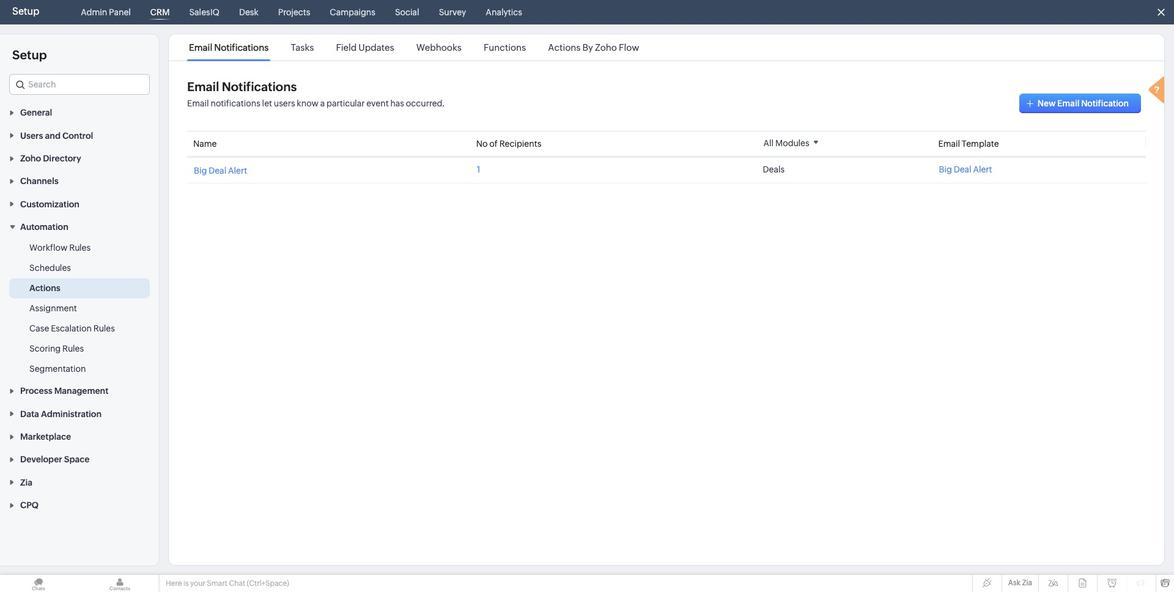 Task type: vqa. For each thing, say whether or not it's contained in the screenshot.
Projects Link
yes



Task type: locate. For each thing, give the bounding box(es) containing it.
here
[[166, 579, 182, 588]]

contacts image
[[81, 575, 158, 592]]

your
[[190, 579, 205, 588]]

ask zia
[[1009, 579, 1033, 587]]

(ctrl+space)
[[247, 579, 289, 588]]

smart
[[207, 579, 228, 588]]

salesiq
[[189, 7, 220, 17]]

social
[[395, 7, 419, 17]]

campaigns
[[330, 7, 376, 17]]

is
[[183, 579, 189, 588]]

salesiq link
[[184, 0, 224, 24]]

setup
[[12, 6, 39, 17]]

campaigns link
[[325, 0, 380, 24]]

chat
[[229, 579, 245, 588]]

analytics
[[486, 7, 522, 17]]

desk link
[[234, 0, 263, 24]]

survey
[[439, 7, 466, 17]]

projects link
[[273, 0, 315, 24]]

desk
[[239, 7, 259, 17]]



Task type: describe. For each thing, give the bounding box(es) containing it.
zia
[[1022, 579, 1033, 587]]

admin panel
[[81, 7, 131, 17]]

social link
[[390, 0, 424, 24]]

crm link
[[145, 0, 175, 24]]

crm
[[150, 7, 170, 17]]

admin panel link
[[76, 0, 136, 24]]

chats image
[[0, 575, 77, 592]]

projects
[[278, 7, 310, 17]]

analytics link
[[481, 0, 527, 24]]

admin
[[81, 7, 107, 17]]

here is your smart chat (ctrl+space)
[[166, 579, 289, 588]]

survey link
[[434, 0, 471, 24]]

panel
[[109, 7, 131, 17]]

ask
[[1009, 579, 1021, 587]]



